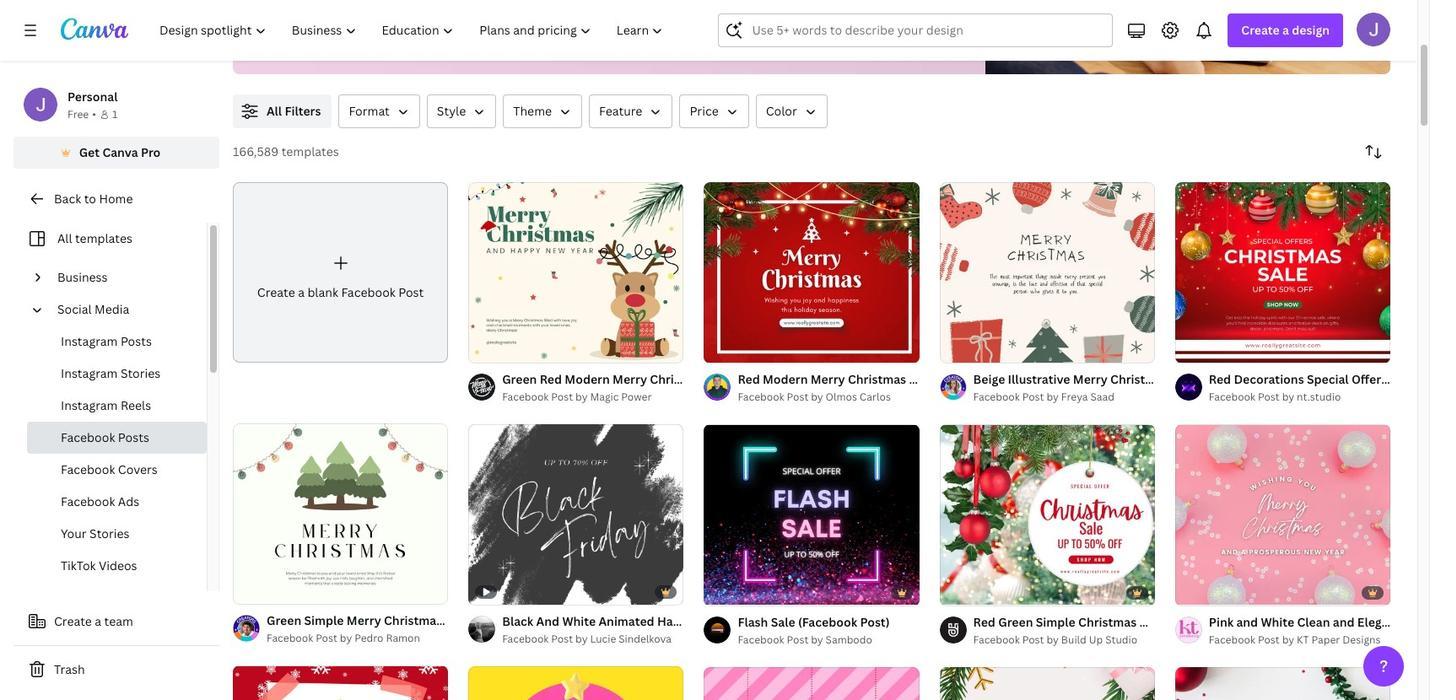 Task type: vqa. For each thing, say whether or not it's contained in the screenshot.
REELS
yes



Task type: describe. For each thing, give the bounding box(es) containing it.
business
[[57, 269, 108, 285]]

facebook posts
[[61, 430, 149, 446]]

beige illustrative merry christmas greeting facebook post image
[[940, 183, 1155, 363]]

color button
[[756, 95, 828, 128]]

facebook post by magic power link
[[502, 389, 684, 406]]

a for design
[[1283, 22, 1290, 38]]

designs
[[1343, 633, 1381, 647]]

templates for 166,589 templates
[[282, 143, 339, 160]]

facebook post by nt.studio link
[[1209, 389, 1391, 406]]

by inside 'flash sale (facebook post) facebook post by sambodo'
[[811, 633, 824, 647]]

simple inside red green simple christmas sale facebook post facebook post by build up studio
[[1036, 614, 1076, 630]]

merry inside green red modern merry christmas facebook post facebook post by magic power
[[613, 372, 647, 388]]

all for all filters
[[267, 103, 282, 119]]

your stories link
[[27, 518, 207, 550]]

back to home
[[54, 191, 133, 207]]

trash
[[54, 662, 85, 678]]

feature button
[[589, 95, 673, 128]]

reels
[[121, 398, 151, 414]]

color
[[766, 103, 797, 119]]

instagram stories
[[61, 365, 161, 382]]

1
[[112, 107, 118, 122]]

facebook post by freya saad link
[[974, 389, 1155, 406]]

create a blank facebook post link
[[233, 182, 448, 363]]

your
[[61, 526, 87, 542]]

theme button
[[503, 95, 582, 128]]

166,589 templates
[[233, 143, 339, 160]]

green for green red modern merry christmas facebook post
[[502, 372, 537, 388]]

green red modern merry christmas facebook post image
[[469, 183, 684, 363]]

a for blank
[[298, 284, 305, 300]]

Sort by button
[[1357, 135, 1391, 169]]

all filters button
[[233, 95, 332, 128]]

all templates
[[57, 230, 132, 246]]

free •
[[68, 107, 96, 122]]

create a design
[[1242, 22, 1330, 38]]

green for green simple merry christmas facebook post
[[267, 613, 301, 629]]

facebook post by build up studio link
[[974, 632, 1155, 649]]

red green simple christmas sale facebook post link
[[974, 613, 1251, 632]]

Search search field
[[752, 14, 1103, 46]]

facebook covers link
[[27, 454, 207, 486]]

stories for instagram stories
[[121, 365, 161, 382]]

christmas inside green red modern merry christmas facebook post facebook post by magic power
[[650, 372, 709, 388]]

merry for green simple merry christmas facebook post
[[347, 613, 381, 629]]

social media link
[[51, 294, 197, 326]]

pro
[[141, 144, 161, 160]]

create a team button
[[14, 605, 219, 639]]

by left 'lucie'
[[576, 632, 588, 647]]

facebook inside 'flash sale (facebook post) facebook post by sambodo'
[[738, 633, 785, 647]]

post)
[[860, 614, 890, 630]]

facebook post by kt paper designs
[[1209, 633, 1381, 647]]

instagram posts link
[[27, 326, 207, 358]]

nt.studio
[[1297, 390, 1342, 405]]

a for team
[[95, 614, 101, 630]]

personal
[[68, 89, 118, 105]]

white modern christmas big sale facebook post image
[[1176, 668, 1391, 701]]

style button
[[427, 95, 497, 128]]

blank
[[308, 284, 338, 300]]

canva
[[102, 144, 138, 160]]

social media
[[57, 301, 129, 317]]

pedro
[[355, 632, 384, 646]]

greeting
[[1172, 372, 1222, 388]]

your stories
[[61, 526, 130, 542]]

christmas for red modern merry christmas facebook post
[[848, 372, 907, 388]]

166,589
[[233, 143, 279, 160]]

flash
[[738, 614, 768, 630]]

facebook covers
[[61, 462, 158, 478]]

flash sale (facebook post) image
[[704, 425, 920, 606]]

price
[[690, 103, 719, 119]]

trash link
[[14, 653, 219, 687]]

create for create a blank facebook post
[[257, 284, 295, 300]]

red green simple christmas sale facebook post image
[[940, 425, 1155, 606]]

red modern merry christmas facebook post link
[[738, 371, 993, 389]]

ramon
[[386, 632, 420, 646]]

posts for facebook posts
[[118, 430, 149, 446]]

(facebook
[[798, 614, 858, 630]]

red modern merry christmas facebook post image
[[704, 183, 920, 363]]

facebook ads
[[61, 494, 139, 510]]

by inside green simple merry christmas facebook post facebook post by pedro ramon
[[340, 632, 352, 646]]

templates for all templates
[[75, 230, 132, 246]]

freya
[[1062, 390, 1088, 405]]

red inside green red modern merry christmas facebook post facebook post by magic power
[[540, 372, 562, 388]]

power
[[622, 390, 652, 405]]

instagram stories link
[[27, 358, 207, 390]]

sindelkova
[[619, 632, 672, 647]]

all templates link
[[24, 223, 197, 255]]

beige illustrative merry christmas greeting facebook post link
[[974, 371, 1308, 389]]

facebook post by lucie sindelkova
[[502, 632, 672, 647]]

carlos
[[860, 390, 891, 405]]

green red modern merry christmas facebook post facebook post by magic power
[[502, 372, 795, 405]]

up
[[1089, 633, 1103, 647]]

beige
[[974, 372, 1006, 388]]

price button
[[680, 95, 749, 128]]

simple inside green simple merry christmas facebook post facebook post by pedro ramon
[[304, 613, 344, 629]]

theme
[[513, 103, 552, 119]]

post inside 'flash sale (facebook post) facebook post by sambodo'
[[787, 633, 809, 647]]

red decorations special offers christmas sale facebook post ( landscape ) image
[[1176, 183, 1391, 363]]

facebook post by nt.studio
[[1209, 390, 1342, 405]]

beige illustrative merry christmas greeting facebook post facebook post by freya saad
[[974, 372, 1308, 405]]

create a design button
[[1228, 14, 1344, 47]]

by inside red modern merry christmas facebook post facebook post by olmos carlos
[[811, 390, 824, 405]]

lucie
[[590, 632, 616, 647]]

christmas for red green simple christmas sale facebook post
[[1079, 614, 1137, 630]]



Task type: locate. For each thing, give the bounding box(es) containing it.
christmas up saad
[[1111, 372, 1169, 388]]

team
[[104, 614, 133, 630]]

0 vertical spatial templates
[[282, 143, 339, 160]]

by left magic
[[576, 390, 588, 405]]

create inside button
[[54, 614, 92, 630]]

pink and beige retro bright happy winter holidays facebook post image
[[704, 668, 920, 701]]

red inside red modern merry christmas facebook post facebook post by olmos carlos
[[738, 372, 760, 388]]

by left freya
[[1047, 390, 1059, 405]]

christmas inside red modern merry christmas facebook post facebook post by olmos carlos
[[848, 372, 907, 388]]

sambodo
[[826, 633, 873, 647]]

yellow and pink creative 3d coming soon announcement facebook post image
[[469, 667, 684, 701]]

2 horizontal spatial a
[[1283, 22, 1290, 38]]

by
[[576, 390, 588, 405], [811, 390, 824, 405], [1047, 390, 1059, 405], [1283, 390, 1295, 405], [340, 632, 352, 646], [576, 632, 588, 647], [811, 633, 824, 647], [1047, 633, 1059, 647], [1283, 633, 1295, 647]]

magic
[[590, 390, 619, 405]]

illustrative
[[1008, 372, 1071, 388]]

jacob simon image
[[1357, 13, 1391, 46]]

modern up facebook post by olmos carlos link
[[763, 372, 808, 388]]

create
[[1242, 22, 1280, 38], [257, 284, 295, 300], [54, 614, 92, 630]]

templates
[[282, 143, 339, 160], [75, 230, 132, 246]]

posts down reels
[[118, 430, 149, 446]]

sale
[[771, 614, 796, 630], [1140, 614, 1164, 630]]

1 vertical spatial instagram
[[61, 365, 118, 382]]

None search field
[[719, 14, 1114, 47]]

all inside button
[[267, 103, 282, 119]]

instagram posts
[[61, 333, 152, 349]]

studio
[[1106, 633, 1138, 647]]

create left blank
[[257, 284, 295, 300]]

green simple merry christmas facebook post image
[[233, 424, 448, 604]]

0 vertical spatial a
[[1283, 22, 1290, 38]]

to
[[84, 191, 96, 207]]

red green simple christmas sale facebook post facebook post by build up studio
[[974, 614, 1251, 647]]

red creative merry christmas facebook post image
[[233, 666, 448, 701]]

by inside green red modern merry christmas facebook post facebook post by magic power
[[576, 390, 588, 405]]

facebook ads link
[[27, 486, 207, 518]]

all for all templates
[[57, 230, 72, 246]]

stories up reels
[[121, 365, 161, 382]]

red inside red green simple christmas sale facebook post facebook post by build up studio
[[974, 614, 996, 630]]

0 vertical spatial create
[[1242, 22, 1280, 38]]

covers
[[118, 462, 158, 478]]

stories
[[121, 365, 161, 382], [90, 526, 130, 542]]

christmas inside red green simple christmas sale facebook post facebook post by build up studio
[[1079, 614, 1137, 630]]

pink happy new year facebook post image
[[940, 668, 1155, 701]]

free
[[68, 107, 89, 122]]

facebook post by sambodo link
[[738, 632, 890, 649]]

merry up saad
[[1074, 372, 1108, 388]]

green inside green simple merry christmas facebook post facebook post by pedro ramon
[[267, 613, 301, 629]]

1 horizontal spatial templates
[[282, 143, 339, 160]]

instagram for instagram posts
[[61, 333, 118, 349]]

0 horizontal spatial simple
[[304, 613, 344, 629]]

2 vertical spatial create
[[54, 614, 92, 630]]

by left build on the right bottom of page
[[1047, 633, 1059, 647]]

a left team
[[95, 614, 101, 630]]

merry up the pedro
[[347, 613, 381, 629]]

0 vertical spatial instagram
[[61, 333, 118, 349]]

2 horizontal spatial red
[[974, 614, 996, 630]]

christmas up up
[[1079, 614, 1137, 630]]

0 horizontal spatial create
[[54, 614, 92, 630]]

facebook inside 'link'
[[61, 494, 115, 510]]

design
[[1292, 22, 1330, 38]]

green simple merry christmas facebook post link
[[267, 612, 529, 631]]

create left team
[[54, 614, 92, 630]]

by left nt.studio
[[1283, 390, 1295, 405]]

top level navigation element
[[149, 14, 678, 47]]

stories for your stories
[[90, 526, 130, 542]]

format
[[349, 103, 390, 119]]

merry for red modern merry christmas facebook post
[[811, 372, 845, 388]]

christmas for beige illustrative merry christmas greeting facebook post
[[1111, 372, 1169, 388]]

posts for instagram posts
[[121, 333, 152, 349]]

kt
[[1297, 633, 1310, 647]]

tiktok videos
[[61, 558, 137, 574]]

back
[[54, 191, 81, 207]]

1 instagram from the top
[[61, 333, 118, 349]]

by inside red green simple christmas sale facebook post facebook post by build up studio
[[1047, 633, 1059, 647]]

get canva pro button
[[14, 137, 219, 169]]

instagram up facebook posts
[[61, 398, 118, 414]]

1 sale from the left
[[771, 614, 796, 630]]

1 vertical spatial all
[[57, 230, 72, 246]]

create left the design
[[1242, 22, 1280, 38]]

christmas up ramon
[[384, 613, 442, 629]]

red up the facebook post by magic power link
[[540, 372, 562, 388]]

red up facebook post by build up studio link
[[974, 614, 996, 630]]

1 vertical spatial a
[[298, 284, 305, 300]]

by left the pedro
[[340, 632, 352, 646]]

simple up facebook post by build up studio link
[[1036, 614, 1076, 630]]

all down back
[[57, 230, 72, 246]]

2 horizontal spatial green
[[999, 614, 1033, 630]]

0 horizontal spatial red
[[540, 372, 562, 388]]

green up facebook post by pedro ramon link
[[267, 613, 301, 629]]

0 horizontal spatial a
[[95, 614, 101, 630]]

red modern merry christmas facebook post facebook post by olmos carlos
[[738, 372, 993, 405]]

0 horizontal spatial green
[[267, 613, 301, 629]]

feature
[[599, 103, 643, 119]]

a inside create a design dropdown button
[[1283, 22, 1290, 38]]

christmas up power
[[650, 372, 709, 388]]

posts inside instagram posts link
[[121, 333, 152, 349]]

instagram down social media
[[61, 333, 118, 349]]

create for create a team
[[54, 614, 92, 630]]

merry inside beige illustrative merry christmas greeting facebook post facebook post by freya saad
[[1074, 372, 1108, 388]]

flash sale (facebook post) facebook post by sambodo
[[738, 614, 890, 647]]

red for red green simple christmas sale facebook post
[[974, 614, 996, 630]]

back to home link
[[14, 182, 219, 216]]

instagram reels link
[[27, 390, 207, 422]]

facebook post by lucie sindelkova link
[[502, 631, 684, 648]]

paper
[[1312, 633, 1341, 647]]

create a blank facebook post
[[257, 284, 424, 300]]

1 horizontal spatial create
[[257, 284, 295, 300]]

christmas for green simple merry christmas facebook post
[[384, 613, 442, 629]]

1 horizontal spatial all
[[267, 103, 282, 119]]

instagram for instagram reels
[[61, 398, 118, 414]]

merry for beige illustrative merry christmas greeting facebook post
[[1074, 372, 1108, 388]]

green red modern merry christmas facebook post link
[[502, 371, 795, 389]]

create a blank facebook post element
[[233, 182, 448, 363]]

•
[[92, 107, 96, 122]]

templates down filters
[[282, 143, 339, 160]]

1 vertical spatial create
[[257, 284, 295, 300]]

posts
[[121, 333, 152, 349], [118, 430, 149, 446]]

0 horizontal spatial templates
[[75, 230, 132, 246]]

0 vertical spatial all
[[267, 103, 282, 119]]

videos
[[99, 558, 137, 574]]

all filters
[[267, 103, 321, 119]]

a left blank
[[298, 284, 305, 300]]

0 vertical spatial stories
[[121, 365, 161, 382]]

business link
[[51, 262, 197, 294]]

merry
[[613, 372, 647, 388], [811, 372, 845, 388], [1074, 372, 1108, 388], [347, 613, 381, 629]]

by left kt
[[1283, 633, 1295, 647]]

christmas inside beige illustrative merry christmas greeting facebook post facebook post by freya saad
[[1111, 372, 1169, 388]]

green up facebook post by build up studio link
[[999, 614, 1033, 630]]

1 horizontal spatial red
[[738, 372, 760, 388]]

1 horizontal spatial sale
[[1140, 614, 1164, 630]]

flash sale (facebook post) link
[[738, 613, 890, 632]]

merry inside red modern merry christmas facebook post facebook post by olmos carlos
[[811, 372, 845, 388]]

olmos
[[826, 390, 858, 405]]

modern up the facebook post by magic power link
[[565, 372, 610, 388]]

format button
[[339, 95, 420, 128]]

sale inside red green simple christmas sale facebook post facebook post by build up studio
[[1140, 614, 1164, 630]]

sale inside 'flash sale (facebook post) facebook post by sambodo'
[[771, 614, 796, 630]]

2 vertical spatial a
[[95, 614, 101, 630]]

post
[[399, 284, 424, 300], [769, 372, 795, 388], [967, 372, 993, 388], [1282, 372, 1308, 388], [551, 390, 573, 405], [787, 390, 809, 405], [1023, 390, 1045, 405], [1258, 390, 1280, 405], [503, 613, 529, 629], [1225, 614, 1251, 630], [316, 632, 338, 646], [551, 632, 573, 647], [787, 633, 809, 647], [1023, 633, 1045, 647], [1258, 633, 1280, 647]]

all left filters
[[267, 103, 282, 119]]

instagram reels
[[61, 398, 151, 414]]

2 horizontal spatial create
[[1242, 22, 1280, 38]]

2 sale from the left
[[1140, 614, 1164, 630]]

0 horizontal spatial sale
[[771, 614, 796, 630]]

get canva pro
[[79, 144, 161, 160]]

build
[[1062, 633, 1087, 647]]

1 vertical spatial templates
[[75, 230, 132, 246]]

1 horizontal spatial simple
[[1036, 614, 1076, 630]]

create inside dropdown button
[[1242, 22, 1280, 38]]

2 modern from the left
[[763, 372, 808, 388]]

1 horizontal spatial green
[[502, 372, 537, 388]]

1 horizontal spatial modern
[[763, 372, 808, 388]]

green
[[502, 372, 537, 388], [267, 613, 301, 629], [999, 614, 1033, 630]]

filters
[[285, 103, 321, 119]]

1 vertical spatial stories
[[90, 526, 130, 542]]

merry up power
[[613, 372, 647, 388]]

2 instagram from the top
[[61, 365, 118, 382]]

a
[[1283, 22, 1290, 38], [298, 284, 305, 300], [95, 614, 101, 630]]

green simple merry christmas facebook post facebook post by pedro ramon
[[267, 613, 529, 646]]

templates down back to home at the left top of page
[[75, 230, 132, 246]]

home
[[99, 191, 133, 207]]

instagram up instagram reels on the left of the page
[[61, 365, 118, 382]]

christmas inside green simple merry christmas facebook post facebook post by pedro ramon
[[384, 613, 442, 629]]

facebook post by olmos carlos link
[[738, 389, 920, 406]]

style
[[437, 103, 466, 119]]

instagram for instagram stories
[[61, 365, 118, 382]]

a inside create a team button
[[95, 614, 101, 630]]

saad
[[1091, 390, 1115, 405]]

by inside beige illustrative merry christmas greeting facebook post facebook post by freya saad
[[1047, 390, 1059, 405]]

create for create a design
[[1242, 22, 1280, 38]]

a inside create a blank facebook post element
[[298, 284, 305, 300]]

1 modern from the left
[[565, 372, 610, 388]]

0 horizontal spatial all
[[57, 230, 72, 246]]

green up the facebook post by magic power link
[[502, 372, 537, 388]]

posts down social media link
[[121, 333, 152, 349]]

christmas up carlos
[[848, 372, 907, 388]]

green inside green red modern merry christmas facebook post facebook post by magic power
[[502, 372, 537, 388]]

red
[[540, 372, 562, 388], [738, 372, 760, 388], [974, 614, 996, 630]]

simple up facebook post by pedro ramon link
[[304, 613, 344, 629]]

merry up facebook post by olmos carlos link
[[811, 372, 845, 388]]

green inside red green simple christmas sale facebook post facebook post by build up studio
[[999, 614, 1033, 630]]

modern inside green red modern merry christmas facebook post facebook post by magic power
[[565, 372, 610, 388]]

modern inside red modern merry christmas facebook post facebook post by olmos carlos
[[763, 372, 808, 388]]

0 vertical spatial posts
[[121, 333, 152, 349]]

tiktok
[[61, 558, 96, 574]]

ads
[[118, 494, 139, 510]]

3 instagram from the top
[[61, 398, 118, 414]]

red for red modern merry christmas facebook post
[[738, 372, 760, 388]]

create a team
[[54, 614, 133, 630]]

christmas
[[650, 372, 709, 388], [848, 372, 907, 388], [1111, 372, 1169, 388], [384, 613, 442, 629], [1079, 614, 1137, 630]]

facebook post by pedro ramon link
[[267, 631, 448, 648]]

1 vertical spatial posts
[[118, 430, 149, 446]]

0 horizontal spatial modern
[[565, 372, 610, 388]]

get
[[79, 144, 100, 160]]

1 horizontal spatial a
[[298, 284, 305, 300]]

facebook post by kt paper designs link
[[1209, 632, 1391, 649]]

red up facebook post by olmos carlos link
[[738, 372, 760, 388]]

pink and white clean and elegant greetings christmas facebook post image
[[1176, 425, 1391, 606]]

a left the design
[[1283, 22, 1290, 38]]

by down flash sale (facebook post) link
[[811, 633, 824, 647]]

stories down 'facebook ads' 'link'
[[90, 526, 130, 542]]

merry inside green simple merry christmas facebook post facebook post by pedro ramon
[[347, 613, 381, 629]]

by left olmos
[[811, 390, 824, 405]]

instagram
[[61, 333, 118, 349], [61, 365, 118, 382], [61, 398, 118, 414]]

2 vertical spatial instagram
[[61, 398, 118, 414]]



